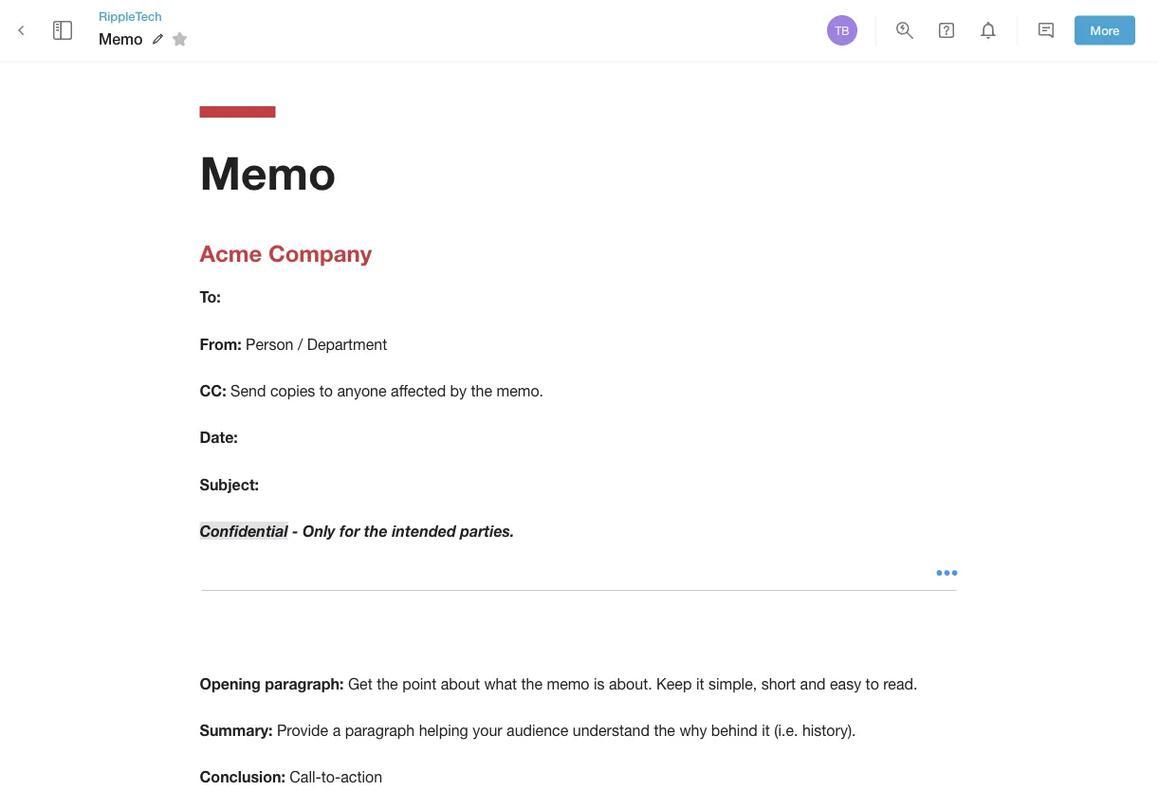 Task type: describe. For each thing, give the bounding box(es) containing it.
more button
[[1075, 16, 1135, 45]]

only
[[303, 522, 335, 540]]

a
[[333, 721, 341, 739]]

to:
[[200, 288, 221, 306]]

(i.e.
[[774, 721, 798, 739]]

anyone
[[337, 382, 387, 400]]

confidential - only for the intended parties.
[[200, 522, 514, 540]]

is
[[594, 675, 605, 692]]

paragraph:
[[265, 674, 344, 692]]

for
[[340, 522, 360, 540]]

copies
[[270, 382, 315, 400]]

to-
[[321, 768, 341, 786]]

it inside the summary: provide a paragraph helping your audience understand the why behind it (i.e. history).
[[762, 721, 770, 739]]

intended
[[392, 522, 456, 540]]

conclusion: call-to-action
[[200, 768, 382, 786]]

the right the for
[[364, 522, 388, 540]]

subject:
[[200, 475, 259, 493]]

confidential
[[200, 522, 288, 540]]

parties.
[[460, 522, 514, 540]]

from: person / department
[[200, 335, 387, 353]]

the inside cc: send copies to anyone affected by the memo.
[[471, 382, 492, 400]]

date:
[[200, 428, 238, 446]]

provide
[[277, 721, 328, 739]]

understand
[[573, 721, 650, 739]]

affected
[[391, 382, 446, 400]]

cc:
[[200, 382, 226, 400]]

to inside cc: send copies to anyone affected by the memo.
[[319, 382, 333, 400]]

get
[[348, 675, 373, 692]]

why
[[679, 721, 707, 739]]

action
[[341, 768, 382, 786]]

to inside opening paragraph: get the point about what the memo is about. keep it simple, short and easy to read.
[[866, 675, 879, 692]]

send
[[231, 382, 266, 400]]

rippletech
[[99, 8, 162, 23]]

cc: send copies to anyone affected by the memo.
[[200, 382, 544, 400]]

summary:
[[200, 721, 273, 739]]

company
[[268, 239, 372, 266]]

acme company
[[200, 239, 372, 266]]

history).
[[802, 721, 856, 739]]



Task type: locate. For each thing, give the bounding box(es) containing it.
your
[[473, 721, 502, 739]]

0 vertical spatial to
[[319, 382, 333, 400]]

the inside the summary: provide a paragraph helping your audience understand the why behind it (i.e. history).
[[654, 721, 675, 739]]

more
[[1090, 23, 1120, 38]]

memo
[[99, 30, 143, 48], [200, 145, 336, 199]]

helping
[[419, 721, 468, 739]]

it inside opening paragraph: get the point about what the memo is about. keep it simple, short and easy to read.
[[696, 675, 704, 692]]

it left (i.e.
[[762, 721, 770, 739]]

department
[[307, 335, 387, 353]]

it right keep
[[696, 675, 704, 692]]

what
[[484, 675, 517, 692]]

by
[[450, 382, 467, 400]]

tb button
[[824, 12, 860, 48]]

keep
[[656, 675, 692, 692]]

rippletech link
[[99, 7, 194, 25]]

-
[[292, 522, 298, 540]]

to
[[319, 382, 333, 400], [866, 675, 879, 692]]

simple,
[[708, 675, 757, 692]]

from:
[[200, 335, 242, 353]]

and
[[800, 675, 826, 692]]

1 horizontal spatial it
[[762, 721, 770, 739]]

the
[[471, 382, 492, 400], [364, 522, 388, 540], [377, 675, 398, 692], [521, 675, 543, 692], [654, 721, 675, 739]]

the right get
[[377, 675, 398, 692]]

conclusion:
[[200, 768, 285, 786]]

the right by
[[471, 382, 492, 400]]

call-
[[290, 768, 321, 786]]

opening paragraph: get the point about what the memo is about. keep it simple, short and easy to read.
[[200, 674, 918, 692]]

opening
[[200, 674, 261, 692]]

read.
[[883, 675, 918, 692]]

tb
[[835, 24, 849, 37]]

1 vertical spatial it
[[762, 721, 770, 739]]

0 horizontal spatial to
[[319, 382, 333, 400]]

1 vertical spatial memo
[[200, 145, 336, 199]]

0 horizontal spatial memo
[[99, 30, 143, 48]]

memo up acme company
[[200, 145, 336, 199]]

point
[[402, 675, 437, 692]]

about
[[441, 675, 480, 692]]

0 vertical spatial memo
[[99, 30, 143, 48]]

1 horizontal spatial to
[[866, 675, 879, 692]]

short
[[761, 675, 796, 692]]

1 vertical spatial to
[[866, 675, 879, 692]]

favorite image
[[168, 28, 191, 50]]

about.
[[609, 675, 652, 692]]

paragraph
[[345, 721, 415, 739]]

summary: provide a paragraph helping your audience understand the why behind it (i.e. history).
[[200, 721, 856, 739]]

behind
[[711, 721, 758, 739]]

to right easy
[[866, 675, 879, 692]]

/
[[298, 335, 303, 353]]

acme
[[200, 239, 262, 266]]

1 horizontal spatial memo
[[200, 145, 336, 199]]

0 horizontal spatial it
[[696, 675, 704, 692]]

the left why
[[654, 721, 675, 739]]

memo down rippletech
[[99, 30, 143, 48]]

to right the copies at the left of the page
[[319, 382, 333, 400]]

person
[[246, 335, 294, 353]]

audience
[[507, 721, 568, 739]]

memo.
[[497, 382, 544, 400]]

it
[[696, 675, 704, 692], [762, 721, 770, 739]]

memo
[[547, 675, 590, 692]]

0 vertical spatial it
[[696, 675, 704, 692]]

the right what
[[521, 675, 543, 692]]

easy
[[830, 675, 861, 692]]



Task type: vqa. For each thing, say whether or not it's contained in the screenshot.


